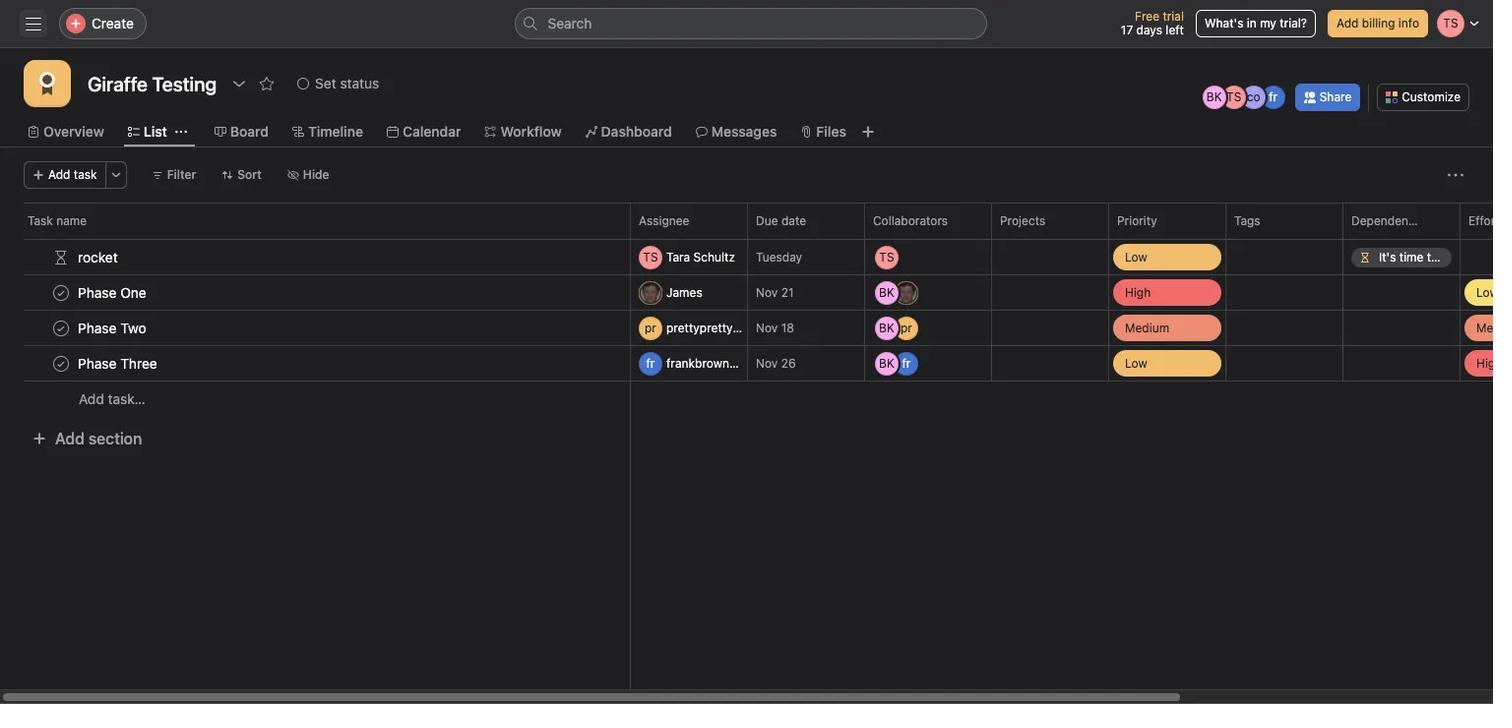 Task type: describe. For each thing, give the bounding box(es) containing it.
share
[[1320, 90, 1352, 104]]

me
[[1477, 320, 1494, 335]]

add task…
[[79, 391, 146, 408]]

projects
[[1000, 214, 1046, 228]]

more actions image
[[110, 169, 122, 181]]

dashboard link
[[585, 121, 672, 143]]

medium
[[1125, 320, 1170, 335]]

1 vertical spatial low button
[[1461, 276, 1494, 310]]

phase one cell
[[0, 275, 631, 311]]

tara
[[667, 250, 690, 264]]

hide
[[303, 167, 329, 182]]

26
[[781, 356, 796, 371]]

more actions image
[[1448, 167, 1464, 183]]

completed image for fr
[[49, 352, 73, 376]]

nov 26
[[756, 356, 796, 371]]

hig
[[1477, 356, 1494, 371]]

customize button
[[1378, 84, 1470, 111]]

add for add billing info
[[1337, 16, 1359, 31]]

customize
[[1402, 90, 1461, 104]]

completed image for ja
[[49, 281, 73, 305]]

messages
[[712, 123, 777, 140]]

schultz
[[694, 250, 735, 264]]

Phase One text field
[[74, 283, 152, 303]]

hide button
[[278, 161, 338, 189]]

timeline link
[[292, 121, 363, 143]]

ts inside "row"
[[643, 250, 658, 264]]

date
[[782, 214, 806, 228]]

workflow link
[[485, 121, 562, 143]]

me button
[[1461, 311, 1494, 346]]

add task… button
[[79, 389, 146, 411]]

row containing fr
[[0, 344, 1494, 383]]

add task button
[[24, 161, 106, 189]]

tara schultz
[[667, 250, 735, 264]]

sort button
[[213, 161, 271, 189]]

add task
[[48, 167, 97, 182]]

due date
[[756, 214, 806, 228]]

add section
[[55, 430, 142, 448]]

show options image
[[231, 76, 247, 92]]

21
[[781, 286, 794, 300]]

files link
[[801, 121, 847, 143]]

fr inside button
[[646, 356, 655, 371]]

completed checkbox for ja
[[49, 281, 73, 305]]

section
[[88, 430, 142, 448]]

in
[[1247, 16, 1257, 31]]

bk
[[1207, 90, 1222, 104]]

add tab image
[[860, 124, 876, 140]]

list
[[144, 123, 167, 140]]

overview link
[[28, 121, 104, 143]]

add billing info button
[[1328, 10, 1429, 37]]

trial?
[[1280, 16, 1307, 31]]

add billing info
[[1337, 16, 1420, 31]]

create
[[92, 15, 134, 32]]

fr button
[[639, 352, 743, 376]]

filter
[[167, 167, 196, 182]]

messages link
[[696, 121, 777, 143]]

nov 21
[[756, 286, 794, 300]]

filter button
[[142, 161, 205, 189]]

effor
[[1469, 214, 1494, 228]]

dashboard
[[601, 123, 672, 140]]

board link
[[214, 121, 269, 143]]

ja
[[644, 285, 657, 300]]

search
[[548, 15, 592, 32]]

priority
[[1117, 214, 1158, 228]]

share button
[[1295, 84, 1361, 111]]

1 horizontal spatial fr
[[1269, 90, 1278, 104]]

dependencies
[[1352, 214, 1431, 228]]

left
[[1166, 23, 1184, 37]]

what's in my trial?
[[1205, 16, 1307, 31]]

james
[[667, 285, 703, 300]]

medium button
[[1110, 311, 1226, 346]]

my
[[1260, 16, 1277, 31]]

linked projects for phase three cell
[[991, 346, 1110, 382]]

timeline
[[308, 123, 363, 140]]

add to starred image
[[259, 76, 275, 92]]

what's in my trial? button
[[1196, 10, 1316, 37]]



Task type: vqa. For each thing, say whether or not it's contained in the screenshot.
14
no



Task type: locate. For each thing, give the bounding box(es) containing it.
nov for nov 18
[[756, 321, 778, 336]]

low up me
[[1477, 285, 1494, 300]]

0 vertical spatial completed checkbox
[[49, 281, 73, 305]]

pr
[[645, 320, 657, 335]]

17
[[1121, 23, 1133, 37]]

completed checkbox up completed icon
[[49, 281, 73, 305]]

2 vertical spatial low
[[1125, 356, 1148, 371]]

dependencies image
[[53, 250, 69, 265]]

add for add task
[[48, 167, 70, 182]]

ribbon image
[[35, 72, 59, 96]]

2 vertical spatial low button
[[1110, 347, 1226, 381]]

0 horizontal spatial ts
[[643, 250, 658, 264]]

free
[[1135, 9, 1160, 24]]

low for tuesday
[[1125, 250, 1148, 264]]

low button for nov 26
[[1110, 347, 1226, 381]]

low down "medium"
[[1125, 356, 1148, 371]]

completed image inside phase three cell
[[49, 352, 73, 376]]

set status
[[315, 75, 379, 92]]

nov for nov 21
[[756, 286, 778, 300]]

assignee
[[639, 214, 690, 228]]

calendar
[[403, 123, 461, 140]]

0 vertical spatial low button
[[1110, 240, 1226, 275]]

1 vertical spatial completed checkbox
[[49, 317, 73, 340]]

collaborators
[[873, 214, 948, 228]]

list link
[[128, 121, 167, 143]]

billing
[[1362, 16, 1396, 31]]

high button
[[1110, 276, 1226, 310]]

add inside row
[[79, 391, 104, 408]]

name
[[56, 214, 87, 228]]

header untitled section tree grid
[[0, 238, 1494, 417]]

row containing ja
[[0, 273, 1494, 313]]

fr down pr
[[646, 356, 655, 371]]

2 completed image from the top
[[49, 352, 73, 376]]

search list box
[[514, 8, 987, 39]]

row
[[0, 203, 1494, 239], [0, 238, 1494, 277], [24, 238, 1494, 240], [0, 273, 1494, 313], [0, 309, 1494, 348], [0, 344, 1494, 383]]

1 vertical spatial ts
[[643, 250, 658, 264]]

workflow
[[501, 123, 562, 140]]

board
[[230, 123, 269, 140]]

task
[[28, 214, 53, 228]]

0 vertical spatial ts
[[1227, 90, 1242, 104]]

tuesday
[[756, 250, 803, 265]]

low button for tuesday
[[1110, 240, 1226, 275]]

nov left 26
[[756, 356, 778, 371]]

completed image inside phase one cell
[[49, 281, 73, 305]]

1 completed checkbox from the top
[[49, 281, 73, 305]]

Completed checkbox
[[49, 281, 73, 305], [49, 317, 73, 340]]

row containing task name
[[0, 203, 1494, 239]]

0 vertical spatial fr
[[1269, 90, 1278, 104]]

add left task
[[48, 167, 70, 182]]

completed image
[[49, 317, 73, 340]]

search button
[[514, 8, 987, 39]]

set status button
[[289, 70, 388, 97]]

completed image
[[49, 281, 73, 305], [49, 352, 73, 376]]

1 completed image from the top
[[49, 281, 73, 305]]

completed checkbox inside phase two 'cell'
[[49, 317, 73, 340]]

add section button
[[24, 421, 150, 457]]

1 nov from the top
[[756, 286, 778, 300]]

create button
[[59, 8, 147, 39]]

0 vertical spatial nov
[[756, 286, 778, 300]]

set
[[315, 75, 336, 92]]

ts
[[1227, 90, 1242, 104], [643, 250, 658, 264]]

Phase Two text field
[[74, 319, 152, 338]]

free trial 17 days left
[[1121, 9, 1184, 37]]

pr button
[[639, 317, 743, 340]]

task
[[74, 167, 97, 182]]

hig button
[[1461, 347, 1494, 381]]

0 horizontal spatial fr
[[646, 356, 655, 371]]

completed image down completed icon
[[49, 352, 73, 376]]

2 vertical spatial nov
[[756, 356, 778, 371]]

2 completed checkbox from the top
[[49, 317, 73, 340]]

due
[[756, 214, 778, 228]]

task dependencies for phase three cell
[[1343, 346, 1461, 382]]

files
[[817, 123, 847, 140]]

task…
[[108, 391, 146, 408]]

days
[[1137, 23, 1163, 37]]

1 vertical spatial low
[[1477, 285, 1494, 300]]

0 vertical spatial low
[[1125, 250, 1148, 264]]

ts right bk
[[1227, 90, 1242, 104]]

row containing pr
[[0, 309, 1494, 348]]

trial
[[1163, 9, 1184, 24]]

fr
[[1269, 90, 1278, 104], [646, 356, 655, 371]]

ts left tara
[[643, 250, 658, 264]]

tab actions image
[[175, 126, 187, 138]]

add left the billing
[[1337, 16, 1359, 31]]

rocket cell
[[0, 239, 631, 276]]

3 nov from the top
[[756, 356, 778, 371]]

linked projects for phase one cell
[[991, 275, 1110, 311]]

add for add section
[[55, 430, 84, 448]]

nov for nov 26
[[756, 356, 778, 371]]

add task… row
[[0, 381, 1494, 417]]

completed checkbox inside phase one cell
[[49, 281, 73, 305]]

2 nov from the top
[[756, 321, 778, 336]]

1 vertical spatial fr
[[646, 356, 655, 371]]

low button up me popup button
[[1461, 276, 1494, 310]]

phase two cell
[[0, 310, 631, 347]]

co
[[1247, 90, 1261, 104]]

add for add task…
[[79, 391, 104, 408]]

None text field
[[83, 66, 222, 101]]

completed image up completed icon
[[49, 281, 73, 305]]

tags for phase one cell
[[1226, 275, 1344, 311]]

info
[[1399, 16, 1420, 31]]

linked projects for phase two cell
[[991, 310, 1110, 347]]

calendar link
[[387, 121, 461, 143]]

rocket text field
[[74, 248, 124, 267]]

tags
[[1235, 214, 1261, 228]]

status
[[340, 75, 379, 92]]

low
[[1125, 250, 1148, 264], [1477, 285, 1494, 300], [1125, 356, 1148, 371]]

18
[[781, 321, 794, 336]]

nov left '21'
[[756, 286, 778, 300]]

row containing ts
[[0, 238, 1494, 277]]

Phase Three text field
[[74, 354, 163, 374]]

phase three cell
[[0, 346, 631, 382]]

nov 18
[[756, 321, 794, 336]]

fr right co
[[1269, 90, 1278, 104]]

add left task…
[[79, 391, 104, 408]]

tags for phase two cell
[[1226, 310, 1344, 347]]

high
[[1125, 285, 1151, 300]]

1 vertical spatial nov
[[756, 321, 778, 336]]

low button down medium popup button
[[1110, 347, 1226, 381]]

add left section
[[55, 430, 84, 448]]

add
[[1337, 16, 1359, 31], [48, 167, 70, 182], [79, 391, 104, 408], [55, 430, 84, 448]]

1 horizontal spatial ts
[[1227, 90, 1242, 104]]

what's
[[1205, 16, 1244, 31]]

Completed checkbox
[[49, 352, 73, 376]]

nov left 18
[[756, 321, 778, 336]]

1 vertical spatial completed image
[[49, 352, 73, 376]]

low for nov 26
[[1125, 356, 1148, 371]]

low button
[[1110, 240, 1226, 275], [1461, 276, 1494, 310], [1110, 347, 1226, 381]]

0 vertical spatial completed image
[[49, 281, 73, 305]]

completed checkbox for pr
[[49, 317, 73, 340]]

expand sidebar image
[[26, 16, 41, 32]]

low button up high dropdown button
[[1110, 240, 1226, 275]]

overview
[[43, 123, 104, 140]]

sort
[[238, 167, 262, 182]]

task name
[[28, 214, 87, 228]]

low up high
[[1125, 250, 1148, 264]]

completed checkbox up completed option
[[49, 317, 73, 340]]



